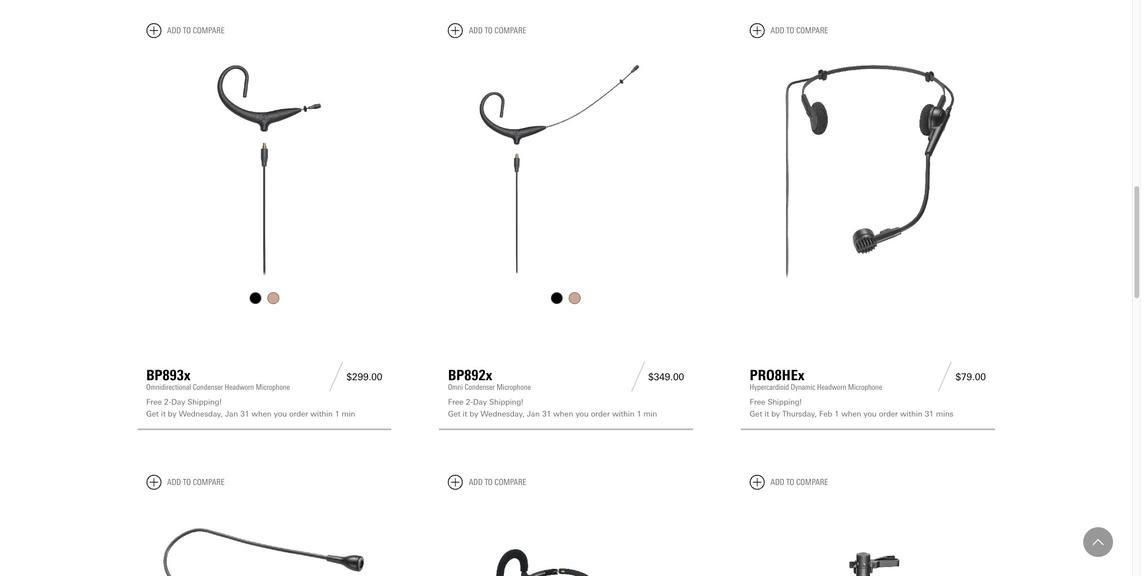 Task type: describe. For each thing, give the bounding box(es) containing it.
shipping! for bp893x
[[187, 398, 222, 407]]

get for bp893x
[[146, 409, 159, 418]]

wednesday, for bp893x
[[179, 409, 223, 418]]

31 inside free shipping! get it by thursday, feb 1 when you order within 31 mins
[[925, 409, 934, 418]]

headworn for bp893x
[[225, 383, 254, 392]]

microphone for bp893x
[[256, 383, 290, 392]]

to for pro92 image
[[183, 478, 191, 488]]

at831 image
[[750, 500, 986, 576]]

bp892x omni condenser microphone
[[448, 367, 531, 392]]

compare for pro92 image
[[193, 478, 225, 488]]

1 for bp892x
[[637, 409, 641, 418]]

within for bp892x
[[612, 409, 635, 418]]

2 for bp893x
[[164, 398, 169, 407]]

hypercardioid
[[750, 383, 789, 392]]

arrow up image
[[1093, 537, 1104, 548]]

when inside free shipping! get it by thursday, feb 1 when you order within 31 mins
[[841, 409, 861, 418]]

1 for bp893x
[[335, 409, 340, 418]]

add for at889cw image
[[469, 478, 483, 488]]

dynamic
[[791, 383, 815, 392]]

add to compare for pro92 image
[[167, 478, 225, 488]]

min for bp892x
[[643, 409, 657, 418]]

mins
[[936, 409, 954, 418]]

you for bp892x
[[576, 409, 589, 418]]

jan for bp892x
[[527, 409, 540, 418]]

microphone inside bp892x omni condenser microphone
[[497, 383, 531, 392]]

you inside free shipping! get it by thursday, feb 1 when you order within 31 mins
[[864, 409, 877, 418]]

to for at889cw image
[[485, 478, 493, 488]]

min for bp893x
[[342, 409, 355, 418]]

free 2 -day shipping! get it by wednesday, jan 31 when you order within 1 min for bp892x
[[448, 398, 657, 418]]

free for bp892x
[[448, 398, 464, 407]]

thursday,
[[782, 409, 817, 418]]

microphone for pro8hex
[[848, 383, 882, 392]]

option group for bp893x
[[145, 289, 384, 307]]

31 for bp893x
[[240, 409, 249, 418]]

bp893x omnidirectional condenser headworn microphone
[[146, 367, 290, 392]]

compare for at889cw image
[[494, 478, 526, 488]]

divider line image for bp892x
[[627, 362, 648, 392]]

add to compare button for pro8hex image
[[750, 23, 828, 38]]

omnidirectional
[[146, 383, 191, 392]]

free for bp893x
[[146, 398, 162, 407]]

free for pro8hex
[[750, 398, 765, 407]]

option group for bp892x
[[447, 289, 685, 307]]

2 for bp892x
[[466, 398, 470, 407]]

pro92 image
[[146, 500, 382, 576]]

bp893x image
[[146, 48, 382, 284]]

within inside free shipping! get it by thursday, feb 1 when you order within 31 mins
[[900, 409, 923, 418]]

get for bp892x
[[448, 409, 461, 418]]

it for bp893x
[[161, 409, 166, 418]]

condenser for bp892x
[[465, 383, 495, 392]]

add to compare button for at889cw image
[[448, 475, 526, 490]]

add for pro92 image
[[167, 478, 181, 488]]

bp892x
[[448, 367, 492, 384]]

shipping! for bp892x
[[489, 398, 523, 407]]

order for bp893x
[[289, 409, 308, 418]]

to for at831 image
[[786, 478, 794, 488]]

by for bp893x
[[168, 409, 177, 418]]



Task type: locate. For each thing, give the bounding box(es) containing it.
3 when from the left
[[841, 409, 861, 418]]

2 headworn from the left
[[817, 383, 846, 392]]

- for bp893x
[[169, 398, 171, 407]]

add to compare for at831 image
[[771, 478, 828, 488]]

31
[[240, 409, 249, 418], [542, 409, 551, 418], [925, 409, 934, 418]]

pro8hex hypercardioid dynamic headworn microphone
[[750, 367, 882, 392]]

1 horizontal spatial by
[[470, 409, 478, 418]]

1 horizontal spatial condenser
[[465, 383, 495, 392]]

3 31 from the left
[[925, 409, 934, 418]]

compare for at831 image
[[796, 478, 828, 488]]

0 horizontal spatial condenser
[[193, 383, 223, 392]]

condenser inside bp893x omnidirectional condenser headworn microphone
[[193, 383, 223, 392]]

bp892x image
[[448, 48, 684, 284]]

within
[[310, 409, 333, 418], [612, 409, 635, 418], [900, 409, 923, 418]]

1 when from the left
[[252, 409, 272, 418]]

2 horizontal spatial free
[[750, 398, 765, 407]]

3 within from the left
[[900, 409, 923, 418]]

wednesday, down bp892x omni condenser microphone
[[480, 409, 525, 418]]

0 horizontal spatial free
[[146, 398, 162, 407]]

0 horizontal spatial shipping!
[[187, 398, 222, 407]]

2 horizontal spatial by
[[771, 409, 780, 418]]

1 shipping! from the left
[[187, 398, 222, 407]]

shipping! inside free shipping! get it by thursday, feb 1 when you order within 31 mins
[[768, 398, 802, 407]]

add for at831 image
[[771, 478, 784, 488]]

add to compare button
[[146, 23, 225, 38], [448, 23, 526, 38], [750, 23, 828, 38], [146, 475, 225, 490], [448, 475, 526, 490], [750, 475, 828, 490]]

min
[[342, 409, 355, 418], [643, 409, 657, 418]]

add
[[167, 26, 181, 36], [469, 26, 483, 36], [771, 26, 784, 36], [167, 478, 181, 488], [469, 478, 483, 488], [771, 478, 784, 488]]

2 min from the left
[[643, 409, 657, 418]]

3 microphone from the left
[[848, 383, 882, 392]]

it down omnidirectional
[[161, 409, 166, 418]]

0 horizontal spatial -
[[169, 398, 171, 407]]

1 horizontal spatial when
[[553, 409, 573, 418]]

2 microphone from the left
[[497, 383, 531, 392]]

free down 'omni'
[[448, 398, 464, 407]]

2 down bp892x
[[466, 398, 470, 407]]

shipping! down bp892x omni condenser microphone
[[489, 398, 523, 407]]

2
[[164, 398, 169, 407], [466, 398, 470, 407]]

pro8hex image
[[750, 48, 986, 284]]

2 option group from the left
[[447, 289, 685, 307]]

$79.00
[[956, 371, 986, 383]]

headworn for pro8hex
[[817, 383, 846, 392]]

1 free from the left
[[146, 398, 162, 407]]

3 free from the left
[[750, 398, 765, 407]]

1 headworn from the left
[[225, 383, 254, 392]]

-
[[169, 398, 171, 407], [470, 398, 473, 407]]

microphone inside bp893x omnidirectional condenser headworn microphone
[[256, 383, 290, 392]]

free shipping! get it by thursday, feb 1 when you order within 31 mins
[[750, 398, 954, 418]]

0 horizontal spatial headworn
[[225, 383, 254, 392]]

3 you from the left
[[864, 409, 877, 418]]

day for bp893x
[[171, 398, 185, 407]]

0 horizontal spatial 1
[[335, 409, 340, 418]]

1 divider line image from the left
[[326, 362, 347, 392]]

2 free 2 -day shipping! get it by wednesday, jan 31 when you order within 1 min from the left
[[448, 398, 657, 418]]

2 1 from the left
[[637, 409, 641, 418]]

to
[[183, 26, 191, 36], [485, 26, 493, 36], [786, 26, 794, 36], [183, 478, 191, 488], [485, 478, 493, 488], [786, 478, 794, 488]]

get down 'omni'
[[448, 409, 461, 418]]

0 horizontal spatial jan
[[225, 409, 238, 418]]

0 horizontal spatial within
[[310, 409, 333, 418]]

2 jan from the left
[[527, 409, 540, 418]]

by inside free shipping! get it by thursday, feb 1 when you order within 31 mins
[[771, 409, 780, 418]]

2 horizontal spatial it
[[764, 409, 769, 418]]

1 horizontal spatial 1
[[637, 409, 641, 418]]

0 horizontal spatial option group
[[145, 289, 384, 307]]

1 horizontal spatial 31
[[542, 409, 551, 418]]

you for bp893x
[[274, 409, 287, 418]]

free down omnidirectional
[[146, 398, 162, 407]]

1 2 from the left
[[164, 398, 169, 407]]

2 when from the left
[[553, 409, 573, 418]]

2 - from the left
[[470, 398, 473, 407]]

add to compare
[[167, 26, 225, 36], [469, 26, 526, 36], [771, 26, 828, 36], [167, 478, 225, 488], [469, 478, 526, 488], [771, 478, 828, 488]]

order for bp892x
[[591, 409, 610, 418]]

1 horizontal spatial it
[[463, 409, 467, 418]]

3 it from the left
[[764, 409, 769, 418]]

2 horizontal spatial divider line image
[[935, 362, 956, 392]]

3 1 from the left
[[835, 409, 839, 418]]

3 divider line image from the left
[[935, 362, 956, 392]]

get inside free shipping! get it by thursday, feb 1 when you order within 31 mins
[[750, 409, 762, 418]]

condenser right 'omni'
[[465, 383, 495, 392]]

1 you from the left
[[274, 409, 287, 418]]

1 day from the left
[[171, 398, 185, 407]]

1 it from the left
[[161, 409, 166, 418]]

1 - from the left
[[169, 398, 171, 407]]

0 horizontal spatial by
[[168, 409, 177, 418]]

condenser right omnidirectional
[[193, 383, 223, 392]]

jan down bp893x omnidirectional condenser headworn microphone
[[225, 409, 238, 418]]

microphone inside pro8hex hypercardioid dynamic headworn microphone
[[848, 383, 882, 392]]

3 order from the left
[[879, 409, 898, 418]]

1 jan from the left
[[225, 409, 238, 418]]

order
[[289, 409, 308, 418], [591, 409, 610, 418], [879, 409, 898, 418]]

0 horizontal spatial when
[[252, 409, 272, 418]]

day
[[171, 398, 185, 407], [473, 398, 487, 407]]

get
[[146, 409, 159, 418], [448, 409, 461, 418], [750, 409, 762, 418]]

2 horizontal spatial 31
[[925, 409, 934, 418]]

2 by from the left
[[470, 409, 478, 418]]

free inside free shipping! get it by thursday, feb 1 when you order within 31 mins
[[750, 398, 765, 407]]

1 wednesday, from the left
[[179, 409, 223, 418]]

2 you from the left
[[576, 409, 589, 418]]

it
[[161, 409, 166, 418], [463, 409, 467, 418], [764, 409, 769, 418]]

1 free 2 -day shipping! get it by wednesday, jan 31 when you order within 1 min from the left
[[146, 398, 355, 418]]

headworn
[[225, 383, 254, 392], [817, 383, 846, 392]]

day down omnidirectional
[[171, 398, 185, 407]]

free
[[146, 398, 162, 407], [448, 398, 464, 407], [750, 398, 765, 407]]

1 horizontal spatial jan
[[527, 409, 540, 418]]

divider line image for pro8hex
[[935, 362, 956, 392]]

2 horizontal spatial shipping!
[[768, 398, 802, 407]]

shipping! down bp893x omnidirectional condenser headworn microphone
[[187, 398, 222, 407]]

0 horizontal spatial 2
[[164, 398, 169, 407]]

2 horizontal spatial you
[[864, 409, 877, 418]]

0 horizontal spatial it
[[161, 409, 166, 418]]

at889cw image
[[448, 500, 684, 576]]

1
[[335, 409, 340, 418], [637, 409, 641, 418], [835, 409, 839, 418]]

add for pro8hex image
[[771, 26, 784, 36]]

by left thursday,
[[771, 409, 780, 418]]

wednesday, down bp893x omnidirectional condenser headworn microphone
[[179, 409, 223, 418]]

1 1 from the left
[[335, 409, 340, 418]]

it inside free shipping! get it by thursday, feb 1 when you order within 31 mins
[[764, 409, 769, 418]]

condenser for bp893x
[[193, 383, 223, 392]]

1 order from the left
[[289, 409, 308, 418]]

2 horizontal spatial when
[[841, 409, 861, 418]]

2 horizontal spatial within
[[900, 409, 923, 418]]

free 2 -day shipping! get it by wednesday, jan 31 when you order within 1 min
[[146, 398, 355, 418], [448, 398, 657, 418]]

1 horizontal spatial get
[[448, 409, 461, 418]]

0 horizontal spatial microphone
[[256, 383, 290, 392]]

1 inside free shipping! get it by thursday, feb 1 when you order within 31 mins
[[835, 409, 839, 418]]

1 horizontal spatial free
[[448, 398, 464, 407]]

1 horizontal spatial option group
[[447, 289, 685, 307]]

0 horizontal spatial free 2 -day shipping! get it by wednesday, jan 31 when you order within 1 min
[[146, 398, 355, 418]]

1 horizontal spatial shipping!
[[489, 398, 523, 407]]

1 31 from the left
[[240, 409, 249, 418]]

free down hypercardioid
[[750, 398, 765, 407]]

condenser
[[193, 383, 223, 392], [465, 383, 495, 392]]

1 horizontal spatial 2
[[466, 398, 470, 407]]

0 horizontal spatial 31
[[240, 409, 249, 418]]

when
[[252, 409, 272, 418], [553, 409, 573, 418], [841, 409, 861, 418]]

1 horizontal spatial min
[[643, 409, 657, 418]]

get down hypercardioid
[[750, 409, 762, 418]]

1 horizontal spatial within
[[612, 409, 635, 418]]

3 by from the left
[[771, 409, 780, 418]]

microphone
[[256, 383, 290, 392], [497, 383, 531, 392], [848, 383, 882, 392]]

1 microphone from the left
[[256, 383, 290, 392]]

1 condenser from the left
[[193, 383, 223, 392]]

headworn inside pro8hex hypercardioid dynamic headworn microphone
[[817, 383, 846, 392]]

order inside free shipping! get it by thursday, feb 1 when you order within 31 mins
[[879, 409, 898, 418]]

2 condenser from the left
[[465, 383, 495, 392]]

0 horizontal spatial you
[[274, 409, 287, 418]]

2 divider line image from the left
[[627, 362, 648, 392]]

1 horizontal spatial you
[[576, 409, 589, 418]]

it down hypercardioid
[[764, 409, 769, 418]]

add to compare button for at831 image
[[750, 475, 828, 490]]

to for pro8hex image
[[786, 26, 794, 36]]

jan
[[225, 409, 238, 418], [527, 409, 540, 418]]

31 for bp892x
[[542, 409, 551, 418]]

3 get from the left
[[750, 409, 762, 418]]

divider line image
[[326, 362, 347, 392], [627, 362, 648, 392], [935, 362, 956, 392]]

2 2 from the left
[[466, 398, 470, 407]]

headworn inside bp893x omnidirectional condenser headworn microphone
[[225, 383, 254, 392]]

compare for pro8hex image
[[796, 26, 828, 36]]

pro8hex
[[750, 367, 804, 384]]

2 it from the left
[[463, 409, 467, 418]]

2 horizontal spatial get
[[750, 409, 762, 418]]

1 horizontal spatial divider line image
[[627, 362, 648, 392]]

2 free from the left
[[448, 398, 464, 407]]

- down omnidirectional
[[169, 398, 171, 407]]

wednesday,
[[179, 409, 223, 418], [480, 409, 525, 418]]

get down omnidirectional
[[146, 409, 159, 418]]

1 horizontal spatial day
[[473, 398, 487, 407]]

3 shipping! from the left
[[768, 398, 802, 407]]

2 within from the left
[[612, 409, 635, 418]]

0 horizontal spatial get
[[146, 409, 159, 418]]

1 horizontal spatial order
[[591, 409, 610, 418]]

shipping!
[[187, 398, 222, 407], [489, 398, 523, 407], [768, 398, 802, 407]]

it for bp892x
[[463, 409, 467, 418]]

option group
[[145, 289, 384, 307], [447, 289, 685, 307]]

2 down omnidirectional
[[164, 398, 169, 407]]

0 horizontal spatial order
[[289, 409, 308, 418]]

2 shipping! from the left
[[489, 398, 523, 407]]

1 horizontal spatial wednesday,
[[480, 409, 525, 418]]

1 by from the left
[[168, 409, 177, 418]]

day down bp892x omni condenser microphone
[[473, 398, 487, 407]]

2 get from the left
[[448, 409, 461, 418]]

you
[[274, 409, 287, 418], [576, 409, 589, 418], [864, 409, 877, 418]]

it down 'omni'
[[463, 409, 467, 418]]

2 wednesday, from the left
[[480, 409, 525, 418]]

wednesday, for bp892x
[[480, 409, 525, 418]]

$299.00
[[347, 371, 382, 383]]

jan down bp892x omni condenser microphone
[[527, 409, 540, 418]]

2 day from the left
[[473, 398, 487, 407]]

compare
[[193, 26, 225, 36], [494, 26, 526, 36], [796, 26, 828, 36], [193, 478, 225, 488], [494, 478, 526, 488], [796, 478, 828, 488]]

add to compare for pro8hex image
[[771, 26, 828, 36]]

0 horizontal spatial day
[[171, 398, 185, 407]]

0 horizontal spatial min
[[342, 409, 355, 418]]

1 horizontal spatial microphone
[[497, 383, 531, 392]]

1 horizontal spatial free 2 -day shipping! get it by wednesday, jan 31 when you order within 1 min
[[448, 398, 657, 418]]

0 horizontal spatial wednesday,
[[179, 409, 223, 418]]

min down $349.00
[[643, 409, 657, 418]]

1 within from the left
[[310, 409, 333, 418]]

1 min from the left
[[342, 409, 355, 418]]

shipping! up thursday,
[[768, 398, 802, 407]]

- for bp892x
[[470, 398, 473, 407]]

by down bp892x omni condenser microphone
[[470, 409, 478, 418]]

feb
[[819, 409, 832, 418]]

by down omnidirectional
[[168, 409, 177, 418]]

when for bp893x
[[252, 409, 272, 418]]

1 option group from the left
[[145, 289, 384, 307]]

2 horizontal spatial 1
[[835, 409, 839, 418]]

by
[[168, 409, 177, 418], [470, 409, 478, 418], [771, 409, 780, 418]]

0 horizontal spatial divider line image
[[326, 362, 347, 392]]

2 order from the left
[[591, 409, 610, 418]]

by for bp892x
[[470, 409, 478, 418]]

add to compare for at889cw image
[[469, 478, 526, 488]]

add to compare button for pro92 image
[[146, 475, 225, 490]]

omni
[[448, 383, 463, 392]]

min down $299.00
[[342, 409, 355, 418]]

2 horizontal spatial microphone
[[848, 383, 882, 392]]

1 get from the left
[[146, 409, 159, 418]]

day for bp892x
[[473, 398, 487, 407]]

2 horizontal spatial order
[[879, 409, 898, 418]]

1 horizontal spatial headworn
[[817, 383, 846, 392]]

1 horizontal spatial -
[[470, 398, 473, 407]]

- down bp892x
[[470, 398, 473, 407]]

bp893x
[[146, 367, 191, 384]]

free 2 -day shipping! get it by wednesday, jan 31 when you order within 1 min for bp893x
[[146, 398, 355, 418]]

jan for bp893x
[[225, 409, 238, 418]]

when for bp892x
[[553, 409, 573, 418]]

2 31 from the left
[[542, 409, 551, 418]]

within for bp893x
[[310, 409, 333, 418]]

divider line image for bp893x
[[326, 362, 347, 392]]

$349.00
[[648, 371, 684, 383]]

condenser inside bp892x omni condenser microphone
[[465, 383, 495, 392]]



Task type: vqa. For each thing, say whether or not it's contained in the screenshot.
Creator Community
no



